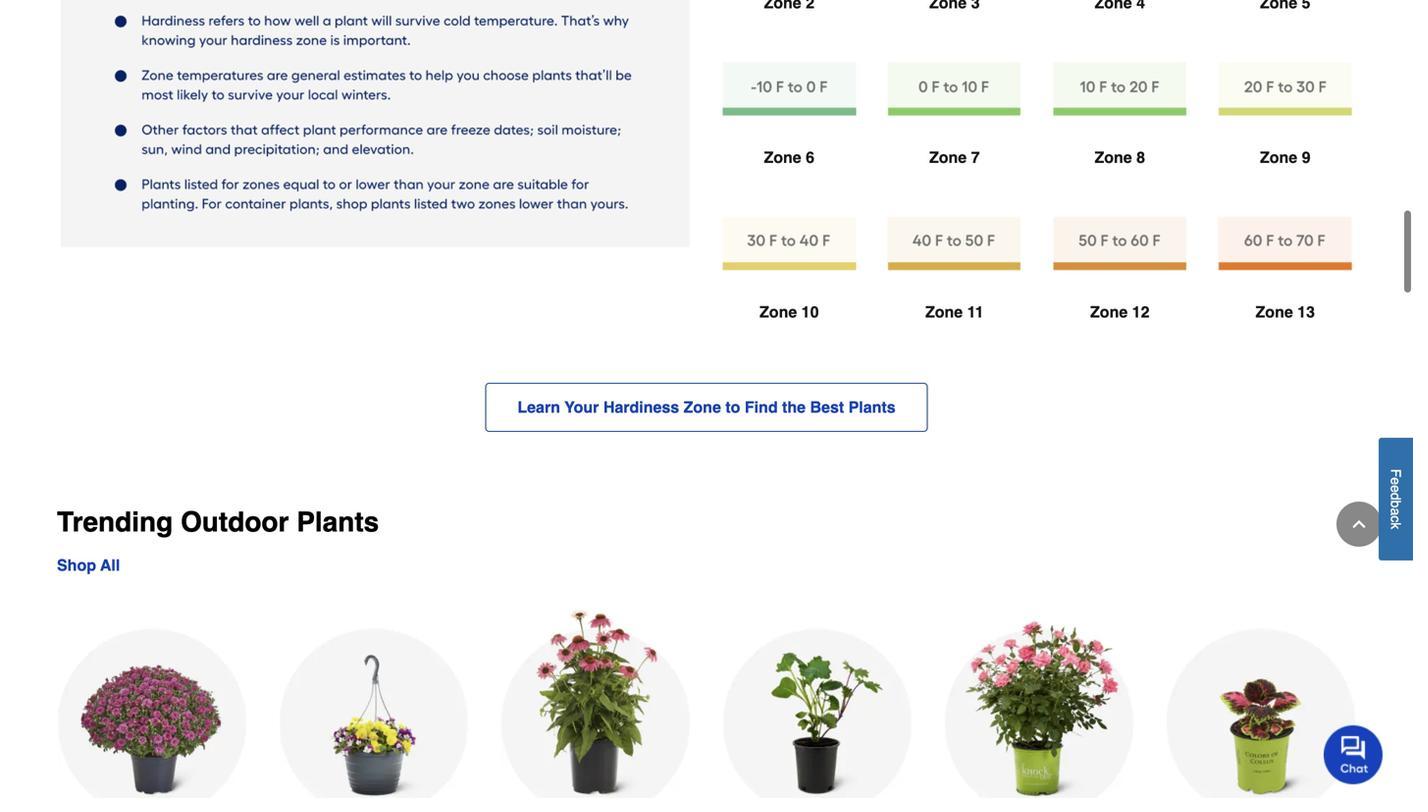 Task type: vqa. For each thing, say whether or not it's contained in the screenshot.
Trending Outdoor Plants
yes



Task type: describe. For each thing, give the bounding box(es) containing it.
f e e d b a c k
[[1389, 469, 1405, 529]]

a small potted pink and green coleus. image
[[1167, 577, 1357, 798]]

zone 13
[[1256, 303, 1316, 321]]

learn
[[518, 398, 561, 416]]

chat invite button image
[[1325, 725, 1384, 785]]

20 to 30 fahrenheit. zone 9. image
[[1219, 62, 1353, 116]]

9
[[1303, 148, 1311, 166]]

zone 7 link
[[888, 62, 1022, 217]]

0 to 10 fahrenheit. zone 7. image
[[888, 62, 1022, 116]]

zone 7
[[930, 148, 980, 166]]

10
[[802, 303, 819, 321]]

zone 8
[[1095, 148, 1146, 166]]

the
[[783, 398, 806, 416]]

8
[[1137, 148, 1146, 166]]

f
[[1389, 469, 1405, 477]]

6
[[806, 148, 815, 166]]

zone 13 link
[[1219, 217, 1353, 371]]

2 e from the top
[[1389, 485, 1405, 493]]

trending outdoor plants
[[57, 507, 379, 538]]

plants inside 'link'
[[849, 398, 896, 416]]

zone for zone 9
[[1261, 148, 1298, 166]]

zone for zone 10
[[760, 303, 798, 321]]

11
[[968, 303, 984, 321]]

b
[[1389, 500, 1405, 508]]

12
[[1133, 303, 1150, 321]]

a pot of pink coneflowers. image
[[501, 577, 691, 798]]

60 to 70 fahrenheit. zone 13. image
[[1219, 217, 1353, 271]]

zone for zone 8
[[1095, 148, 1133, 166]]

-10 to 0 fahrenheit. zone 6. image
[[723, 62, 857, 116]]

shop all link
[[57, 556, 120, 575]]

zone for zone 6
[[764, 148, 802, 166]]

zone for zone 13
[[1256, 303, 1294, 321]]

zone 6 link
[[723, 62, 857, 217]]

zone 6
[[764, 148, 815, 166]]

zone 10 link
[[723, 217, 857, 371]]

zone 9
[[1261, 148, 1311, 166]]

a kale plant in a black grower's pot. image
[[723, 577, 913, 798]]

40 to 50 fahrenheit. zone 11. image
[[888, 217, 1022, 270]]

your
[[565, 398, 599, 416]]

zone 9 link
[[1219, 62, 1353, 217]]

50 to 60 fahrenheit. zone 12. image
[[1054, 217, 1188, 270]]

zone left to
[[684, 398, 722, 416]]



Task type: locate. For each thing, give the bounding box(es) containing it.
zone left 7
[[930, 148, 967, 166]]

13
[[1298, 303, 1316, 321]]

7
[[972, 148, 980, 166]]

0 vertical spatial plants
[[849, 398, 896, 416]]

10 to 20 fahrenheit. zone 8. image
[[1054, 62, 1188, 116]]

hardiness zones. know the lowest average temperature in your area. image
[[61, 0, 691, 247]]

zone left 6
[[764, 148, 802, 166]]

1 e from the top
[[1389, 477, 1405, 485]]

find
[[745, 398, 778, 416]]

chevron up image
[[1350, 515, 1370, 534]]

e
[[1389, 477, 1405, 485], [1389, 485, 1405, 493]]

zone 11
[[926, 303, 984, 321]]

zone left "12"
[[1091, 303, 1128, 321]]

d
[[1389, 493, 1405, 500]]

30 to 40 fahrenheit. zone 10. image
[[723, 217, 857, 271]]

learn your hardiness zone to find the best plants
[[518, 398, 896, 416]]

plants
[[849, 398, 896, 416], [297, 507, 379, 538]]

zone for zone 12
[[1091, 303, 1128, 321]]

e up d
[[1389, 477, 1405, 485]]

zone left 10
[[760, 303, 798, 321]]

1 vertical spatial plants
[[297, 507, 379, 538]]

trending
[[57, 507, 173, 538]]

e up b
[[1389, 485, 1405, 493]]

zone 10
[[760, 303, 819, 321]]

zone
[[764, 148, 802, 166], [930, 148, 967, 166], [1095, 148, 1133, 166], [1261, 148, 1298, 166], [760, 303, 798, 321], [926, 303, 963, 321], [1091, 303, 1128, 321], [1256, 303, 1294, 321], [684, 398, 722, 416]]

c
[[1389, 516, 1405, 522]]

1 horizontal spatial plants
[[849, 398, 896, 416]]

zone left 13
[[1256, 303, 1294, 321]]

0 horizontal spatial plants
[[297, 507, 379, 538]]

yellow and purple pansies in a hanging basket. image
[[279, 577, 469, 798]]

best
[[811, 398, 845, 416]]

zone 8 link
[[1054, 62, 1188, 217]]

scroll to top element
[[1337, 502, 1383, 547]]

hardiness
[[604, 398, 680, 416]]

f e e d b a c k button
[[1380, 438, 1414, 561]]

to
[[726, 398, 741, 416]]

zone left 9 at the right top of page
[[1261, 148, 1298, 166]]

a
[[1389, 508, 1405, 516]]

shop all
[[57, 556, 120, 575]]

a potted pink mum. image
[[57, 577, 247, 798]]

zone left 8
[[1095, 148, 1133, 166]]

shop
[[57, 556, 96, 575]]

zone left the 11
[[926, 303, 963, 321]]

all
[[100, 556, 120, 575]]

learn your hardiness zone to find the best plants link
[[485, 383, 929, 432]]

k
[[1389, 522, 1405, 529]]

zone 12
[[1091, 303, 1150, 321]]

a pot of pink roses. image
[[945, 577, 1135, 798]]

zone 11 link
[[888, 217, 1022, 371]]

outdoor
[[181, 507, 289, 538]]

zone for zone 7
[[930, 148, 967, 166]]

zone 12 link
[[1054, 217, 1188, 371]]

zone for zone 11
[[926, 303, 963, 321]]



